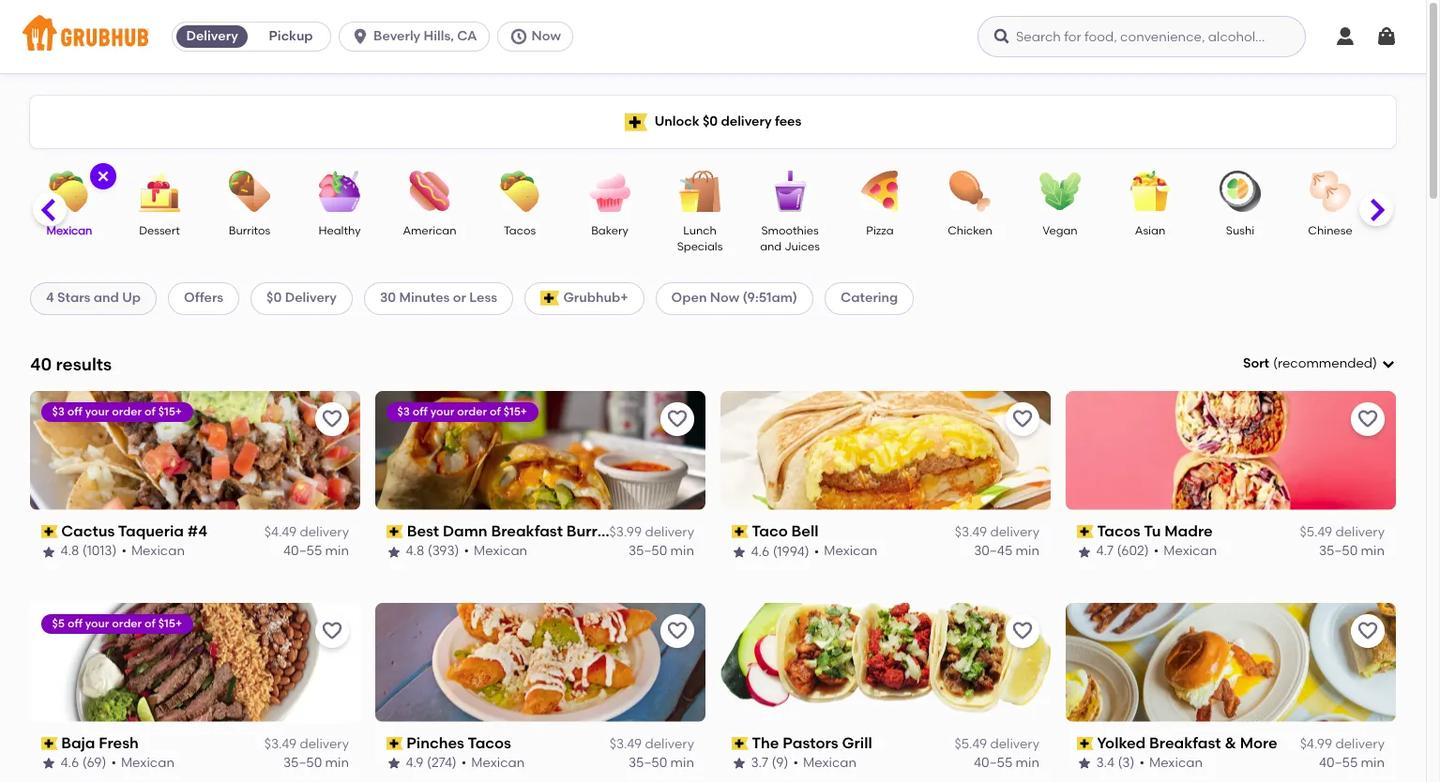 Task type: vqa. For each thing, say whether or not it's contained in the screenshot.


Task type: locate. For each thing, give the bounding box(es) containing it.
0 horizontal spatial 4.8
[[61, 544, 80, 560]]

4.8 (1013)
[[61, 544, 117, 560]]

2 horizontal spatial $3.49
[[955, 525, 987, 541]]

dessert
[[139, 224, 180, 237]]

• mexican
[[122, 544, 185, 560], [464, 544, 528, 560], [815, 544, 878, 560], [1154, 544, 1218, 560], [112, 756, 175, 771], [462, 756, 525, 771], [794, 756, 857, 771], [1140, 756, 1203, 771]]

1 vertical spatial 4.6
[[61, 756, 80, 771]]

$0
[[703, 113, 718, 129], [267, 290, 282, 306]]

$3.49 for bell
[[955, 525, 987, 541]]

save this restaurant image
[[321, 408, 343, 430], [1011, 408, 1034, 430], [321, 620, 343, 642], [1357, 620, 1379, 642]]

vegan
[[1043, 224, 1078, 237]]

2 horizontal spatial 40–55
[[1319, 756, 1358, 771]]

1 horizontal spatial 40–55
[[974, 756, 1013, 771]]

4.7
[[1097, 544, 1114, 560]]

1 $3 off your order of $15+ from the left
[[53, 405, 183, 418]]

star icon image left 4.8 (1013) on the left bottom of the page
[[41, 545, 56, 560]]

• down the cactus taqueria #4
[[122, 544, 127, 560]]

0 vertical spatial now
[[532, 28, 561, 44]]

and left up
[[94, 290, 119, 306]]

1 horizontal spatial 40–55 min
[[974, 756, 1040, 771]]

2 4.8 from the left
[[406, 544, 425, 560]]

star icon image for taco bell
[[732, 545, 747, 560]]

svg image
[[351, 27, 370, 46]]

mexican down the madre
[[1164, 544, 1218, 560]]

• for tacos
[[462, 756, 467, 771]]

star icon image left 4.6 (1994)
[[732, 545, 747, 560]]

grubhub plus flag logo image
[[625, 113, 647, 131], [541, 291, 560, 306]]

taqueria
[[119, 522, 184, 540]]

1 vertical spatial $5.49 delivery
[[955, 736, 1040, 752]]

american image
[[397, 171, 463, 212]]

40–55 min for yolked breakfast & more
[[1319, 756, 1385, 771]]

1 vertical spatial breakfast
[[1150, 734, 1222, 752]]

1 vertical spatial $0
[[267, 290, 282, 306]]

0 horizontal spatial grubhub plus flag logo image
[[541, 291, 560, 306]]

$15+ for breakfast
[[504, 405, 528, 418]]

min for yolked breakfast & more
[[1361, 756, 1385, 771]]

1 subscription pass image from the left
[[41, 525, 58, 539]]

1 vertical spatial $5.49
[[955, 736, 987, 752]]

delivery left pickup
[[186, 28, 238, 44]]

$3 off your order of $15+ for damn
[[398, 405, 528, 418]]

mexican down fresh
[[121, 756, 175, 771]]

results
[[56, 353, 112, 375]]

min
[[325, 544, 349, 560], [670, 544, 694, 560], [1016, 544, 1040, 560], [1361, 544, 1385, 560], [325, 756, 349, 771], [670, 756, 694, 771], [1016, 756, 1040, 771], [1361, 756, 1385, 771]]

• mexican for pastors
[[794, 756, 857, 771]]

$0 right offers
[[267, 290, 282, 306]]

grill
[[842, 734, 873, 752]]

1 vertical spatial delivery
[[285, 290, 337, 306]]

40–55 min
[[283, 544, 349, 560], [974, 756, 1040, 771], [1319, 756, 1385, 771]]

$3.99 delivery
[[609, 525, 694, 541]]

$3.49 for tacos
[[610, 736, 642, 752]]

and down smoothies
[[760, 241, 782, 254]]

35–50
[[629, 544, 667, 560], [1319, 544, 1358, 560], [283, 756, 322, 771], [629, 756, 667, 771]]

subscription pass image left baja
[[41, 737, 58, 751]]

• down tacos tu madre
[[1154, 544, 1160, 560]]

grubhub plus flag logo image left grubhub+
[[541, 291, 560, 306]]

40–55 for cactus taqueria #4
[[283, 544, 322, 560]]

• for taqueria
[[122, 544, 127, 560]]

star icon image left the 4.9
[[387, 757, 402, 772]]

0 horizontal spatial $3.49 delivery
[[264, 736, 349, 752]]

$5.49 delivery
[[1300, 525, 1385, 541], [955, 736, 1040, 752]]

subscription pass image left the the
[[732, 737, 748, 751]]

star icon image for best damn breakfast burrito
[[387, 545, 402, 560]]

$3.49 delivery for taco bell
[[955, 525, 1040, 541]]

cactus
[[62, 522, 115, 540]]

star icon image for baja fresh
[[41, 757, 56, 772]]

asian image
[[1117, 171, 1183, 212]]

• mexican down yolked breakfast & more
[[1140, 756, 1203, 771]]

cactus taqueria #4 logo image
[[30, 391, 360, 510]]

0 vertical spatial $5.49
[[1300, 525, 1332, 541]]

35–50 min for baja fresh
[[283, 756, 349, 771]]

best damn breakfast burrito
[[407, 522, 617, 540]]

mexican for yolked breakfast & more
[[1150, 756, 1203, 771]]

now right ca
[[532, 28, 561, 44]]

• mexican down fresh
[[112, 756, 175, 771]]

1 horizontal spatial 4.8
[[406, 544, 425, 560]]

1 horizontal spatial now
[[710, 290, 739, 306]]

0 horizontal spatial and
[[94, 290, 119, 306]]

mexican down taqueria
[[132, 544, 185, 560]]

1 horizontal spatial subscription pass image
[[1077, 525, 1094, 539]]

2 horizontal spatial 40–55 min
[[1319, 756, 1385, 771]]

1 horizontal spatial 4.6
[[752, 544, 770, 560]]

0 vertical spatial delivery
[[186, 28, 238, 44]]

• mexican down the pastors grill in the right of the page
[[794, 756, 857, 771]]

None field
[[1243, 355, 1396, 374]]

0 horizontal spatial $3.49
[[264, 736, 297, 752]]

save this restaurant button
[[315, 402, 349, 436], [661, 402, 694, 436], [1006, 402, 1040, 436], [1351, 402, 1385, 436], [315, 614, 349, 648], [661, 614, 694, 648], [1006, 614, 1040, 648], [1351, 614, 1385, 648]]

mexican for pinches tacos
[[472, 756, 525, 771]]

40–55 for yolked breakfast & more
[[1319, 756, 1358, 771]]

now right open
[[710, 290, 739, 306]]

$5.49 for grill
[[955, 736, 987, 752]]

mexican down yolked breakfast & more
[[1150, 756, 1203, 771]]

$3 for best damn breakfast burrito
[[398, 405, 410, 418]]

$15+
[[159, 405, 183, 418], [504, 405, 528, 418], [159, 617, 183, 630]]

star icon image
[[41, 545, 56, 560], [387, 545, 402, 560], [732, 545, 747, 560], [1077, 545, 1092, 560], [41, 757, 56, 772], [387, 757, 402, 772], [732, 757, 747, 772], [1077, 757, 1092, 772]]

mexican for best damn breakfast burrito
[[474, 544, 528, 560]]

1 horizontal spatial grubhub plus flag logo image
[[625, 113, 647, 131]]

0 horizontal spatial breakfast
[[491, 522, 563, 540]]

tacos down "tacos" image
[[504, 224, 536, 237]]

0 vertical spatial 4.6
[[752, 544, 770, 560]]

• down pinches tacos
[[462, 756, 467, 771]]

0 horizontal spatial 40–55 min
[[283, 544, 349, 560]]

off for baja
[[68, 617, 83, 630]]

mexican down best damn breakfast burrito
[[474, 544, 528, 560]]

star icon image left 4.8 (393)
[[387, 545, 402, 560]]

tacos tu madre
[[1097, 522, 1213, 540]]

tacos for tacos
[[504, 224, 536, 237]]

$3.99
[[609, 525, 642, 541]]

save this restaurant image for pinches tacos
[[666, 620, 689, 642]]

0 horizontal spatial now
[[532, 28, 561, 44]]

0 vertical spatial breakfast
[[491, 522, 563, 540]]

beverly
[[374, 28, 421, 44]]

the pastors grill logo image
[[721, 603, 1051, 722]]

pinches tacos logo image
[[375, 603, 706, 722]]

star icon image left 4.6 (69)
[[41, 757, 56, 772]]

tacos tu madre logo image
[[1066, 391, 1396, 510]]

star icon image for pinches tacos
[[387, 757, 402, 772]]

none field containing sort
[[1243, 355, 1396, 374]]

mexican for the pastors grill
[[804, 756, 857, 771]]

star icon image left 3.7
[[732, 757, 747, 772]]

min for taco bell
[[1016, 544, 1040, 560]]

subscription pass image for baja fresh
[[41, 737, 58, 751]]

40–55 min for the pastors grill
[[974, 756, 1040, 771]]

delivery for cactus taqueria #4
[[300, 525, 349, 541]]

mexican image
[[37, 171, 102, 212]]

your
[[86, 405, 110, 418], [431, 405, 455, 418], [86, 617, 110, 630]]

1 vertical spatial tacos
[[1097, 522, 1141, 540]]

0 horizontal spatial 40–55
[[283, 544, 322, 560]]

(9:51am)
[[743, 290, 798, 306]]

svg image
[[1334, 25, 1357, 48], [1375, 25, 1398, 48], [509, 27, 528, 46], [993, 27, 1011, 46], [96, 169, 111, 184], [1381, 357, 1396, 372]]

svg image inside "field"
[[1381, 357, 1396, 372]]

delivery
[[186, 28, 238, 44], [285, 290, 337, 306]]

yolked
[[1097, 734, 1146, 752]]

delivery down "healthy"
[[285, 290, 337, 306]]

$3 off your order of $15+ for taqueria
[[53, 405, 183, 418]]

save this restaurant image for tacos tu madre
[[1357, 408, 1379, 430]]

order
[[112, 405, 142, 418], [458, 405, 488, 418], [112, 617, 142, 630]]

• mexican for bell
[[815, 544, 878, 560]]

delivery for tacos tu madre
[[1336, 525, 1385, 541]]

subscription pass image
[[41, 525, 58, 539], [1077, 525, 1094, 539]]

star icon image for cactus taqueria #4
[[41, 545, 56, 560]]

min for baja fresh
[[325, 756, 349, 771]]

sushi image
[[1208, 171, 1273, 212]]

• right (9)
[[794, 756, 799, 771]]

1 horizontal spatial $3.49
[[610, 736, 642, 752]]

baja fresh
[[62, 734, 139, 752]]

$3 off your order of $15+
[[53, 405, 183, 418], [398, 405, 528, 418]]

save this restaurant image
[[666, 408, 689, 430], [1357, 408, 1379, 430], [666, 620, 689, 642], [1011, 620, 1034, 642]]

now button
[[497, 22, 581, 52]]

(602)
[[1117, 544, 1150, 560]]

$0 right unlock
[[703, 113, 718, 129]]

breakfast
[[491, 522, 563, 540], [1150, 734, 1222, 752]]

chinese
[[1308, 224, 1353, 237]]

4.8
[[61, 544, 80, 560], [406, 544, 425, 560]]

vegan image
[[1027, 171, 1093, 212]]

main navigation navigation
[[0, 0, 1426, 73]]

0 vertical spatial grubhub plus flag logo image
[[625, 113, 647, 131]]

• for bell
[[815, 544, 820, 560]]

subscription pass image left cactus
[[41, 525, 58, 539]]

0 horizontal spatial subscription pass image
[[41, 525, 58, 539]]

subscription pass image
[[387, 525, 403, 539], [732, 525, 748, 539], [41, 737, 58, 751], [387, 737, 403, 751], [732, 737, 748, 751], [1077, 737, 1094, 751]]

40–55 min for cactus taqueria #4
[[283, 544, 349, 560]]

pastors
[[783, 734, 839, 752]]

tu
[[1144, 522, 1161, 540]]

of for #4
[[145, 405, 156, 418]]

4 stars and up
[[46, 290, 141, 306]]

2 horizontal spatial $3.49 delivery
[[955, 525, 1040, 541]]

4.6
[[752, 544, 770, 560], [61, 756, 80, 771]]

(1013)
[[83, 544, 117, 560]]

1 vertical spatial now
[[710, 290, 739, 306]]

30
[[380, 290, 396, 306]]

0 horizontal spatial $3 off your order of $15+
[[53, 405, 183, 418]]

breakfast right damn
[[491, 522, 563, 540]]

• mexican down the madre
[[1154, 544, 1218, 560]]

• mexican for tu
[[1154, 544, 1218, 560]]

1 vertical spatial grubhub plus flag logo image
[[541, 291, 560, 306]]

1 horizontal spatial and
[[760, 241, 782, 254]]

0 horizontal spatial $3
[[53, 405, 65, 418]]

4.8 down cactus
[[61, 544, 80, 560]]

open now (9:51am)
[[671, 290, 798, 306]]

order for breakfast
[[458, 405, 488, 418]]

sort ( recommended )
[[1243, 356, 1377, 372]]

35–50 for baja fresh
[[283, 756, 322, 771]]

delivery for baja fresh
[[300, 736, 349, 752]]

1 horizontal spatial $3.49 delivery
[[610, 736, 694, 752]]

0 vertical spatial tacos
[[504, 224, 536, 237]]

$3.49
[[955, 525, 987, 541], [264, 736, 297, 752], [610, 736, 642, 752]]

1 horizontal spatial breakfast
[[1150, 734, 1222, 752]]

lunch specials image
[[667, 171, 733, 212]]

mexican down pinches tacos
[[472, 756, 525, 771]]

2 $3 from the left
[[398, 405, 410, 418]]

yolked breakfast & more logo image
[[1066, 603, 1396, 722]]

• down 'bell'
[[815, 544, 820, 560]]

grubhub plus flag logo image left unlock
[[625, 113, 647, 131]]

star icon image for the pastors grill
[[732, 757, 747, 772]]

$3.49 for fresh
[[264, 736, 297, 752]]

(1994)
[[773, 544, 810, 560]]

• mexican down best damn breakfast burrito
[[464, 544, 528, 560]]

4.9 (274)
[[406, 756, 457, 771]]

• mexican down pinches tacos
[[462, 756, 525, 771]]

star icon image left 3.4
[[1077, 757, 1092, 772]]

• for pastors
[[794, 756, 799, 771]]

tacos image
[[487, 171, 553, 212]]

4.6 down taco
[[752, 544, 770, 560]]

tacos right 'pinches'
[[468, 734, 512, 752]]

and
[[760, 241, 782, 254], [94, 290, 119, 306]]

more
[[1240, 734, 1278, 752]]

sort
[[1243, 356, 1269, 372]]

your for #4
[[86, 405, 110, 418]]

the pastors grill
[[752, 734, 873, 752]]

mexican right (1994)
[[824, 544, 878, 560]]

subscription pass image left best
[[387, 525, 403, 539]]

burrito
[[566, 522, 617, 540]]

subscription pass image left yolked
[[1077, 737, 1094, 751]]

subscription pass image for best damn breakfast burrito
[[387, 525, 403, 539]]

min for best damn breakfast burrito
[[670, 544, 694, 560]]

specials
[[677, 241, 723, 254]]

the
[[752, 734, 780, 752]]

salads image
[[1388, 171, 1440, 212]]

stars
[[57, 290, 90, 306]]

0 vertical spatial $5.49 delivery
[[1300, 525, 1385, 541]]

2 subscription pass image from the left
[[1077, 525, 1094, 539]]

1 horizontal spatial $5.49 delivery
[[1300, 525, 1385, 541]]

1 horizontal spatial $0
[[703, 113, 718, 129]]

best
[[407, 522, 439, 540]]

subscription pass image for tacos tu madre
[[1077, 525, 1094, 539]]

0 horizontal spatial delivery
[[186, 28, 238, 44]]

tacos up '4.7 (602)'
[[1097, 522, 1141, 540]]

4.6 down baja
[[61, 756, 80, 771]]

star icon image left the 4.7
[[1077, 545, 1092, 560]]

0 horizontal spatial $0
[[267, 290, 282, 306]]

off for cactus
[[68, 405, 83, 418]]

1 4.8 from the left
[[61, 544, 80, 560]]

bakery
[[591, 224, 628, 237]]

40–55
[[283, 544, 322, 560], [974, 756, 1013, 771], [1319, 756, 1358, 771]]

1 horizontal spatial $3 off your order of $15+
[[398, 405, 528, 418]]

bakery image
[[577, 171, 643, 212]]

• mexican down 'bell'
[[815, 544, 878, 560]]

• right (69)
[[112, 756, 117, 771]]

subscription pass image left 'pinches'
[[387, 737, 403, 751]]

1 $3 from the left
[[53, 405, 65, 418]]

fees
[[775, 113, 802, 129]]

subscription pass image for yolked breakfast & more
[[1077, 737, 1094, 751]]

• right the (3)
[[1140, 756, 1145, 771]]

$5.49
[[1300, 525, 1332, 541], [955, 736, 987, 752]]

(
[[1273, 356, 1278, 372]]

• mexican down taqueria
[[122, 544, 185, 560]]

1 horizontal spatial $5.49
[[1300, 525, 1332, 541]]

4.6 (1994)
[[752, 544, 810, 560]]

chicken
[[948, 224, 992, 237]]

mexican down mexican image
[[46, 224, 92, 237]]

delivery for pinches tacos
[[645, 736, 694, 752]]

0 horizontal spatial 4.6
[[61, 756, 80, 771]]

baja fresh logo image
[[30, 603, 360, 722]]

4
[[46, 290, 54, 306]]

$5
[[53, 617, 65, 630]]

offers
[[184, 290, 223, 306]]

mexican down the pastors grill in the right of the page
[[804, 756, 857, 771]]

2 $3 off your order of $15+ from the left
[[398, 405, 528, 418]]

0 vertical spatial and
[[760, 241, 782, 254]]

subscription pass image left the tu
[[1077, 525, 1094, 539]]

ca
[[457, 28, 477, 44]]

• down damn
[[464, 544, 470, 560]]

breakfast left &
[[1150, 734, 1222, 752]]

•
[[122, 544, 127, 560], [464, 544, 470, 560], [815, 544, 820, 560], [1154, 544, 1160, 560], [112, 756, 117, 771], [462, 756, 467, 771], [794, 756, 799, 771], [1140, 756, 1145, 771]]

delivery for yolked breakfast & more
[[1336, 736, 1385, 752]]

0 horizontal spatial $5.49 delivery
[[955, 736, 1040, 752]]

1 horizontal spatial $3
[[398, 405, 410, 418]]

mexican for cactus taqueria #4
[[132, 544, 185, 560]]

delivery
[[721, 113, 772, 129], [300, 525, 349, 541], [645, 525, 694, 541], [990, 525, 1040, 541], [1336, 525, 1385, 541], [300, 736, 349, 752], [645, 736, 694, 752], [990, 736, 1040, 752], [1336, 736, 1385, 752]]

4.8 down best
[[406, 544, 425, 560]]

unlock
[[655, 113, 700, 129]]

$5.49 for madre
[[1300, 525, 1332, 541]]

min for pinches tacos
[[670, 756, 694, 771]]

subscription pass image left taco
[[732, 525, 748, 539]]

0 horizontal spatial $5.49
[[955, 736, 987, 752]]

• for tu
[[1154, 544, 1160, 560]]



Task type: describe. For each thing, give the bounding box(es) containing it.
$5.49 delivery for the pastors grill
[[955, 736, 1040, 752]]

minutes
[[399, 290, 450, 306]]

catering
[[841, 290, 898, 306]]

min for cactus taqueria #4
[[325, 544, 349, 560]]

madre
[[1165, 522, 1213, 540]]

$4.99 delivery
[[1300, 736, 1385, 752]]

#4
[[188, 522, 208, 540]]

subscription pass image for cactus taqueria #4
[[41, 525, 58, 539]]

fresh
[[99, 734, 139, 752]]

4.6 for baja fresh
[[61, 756, 80, 771]]

$4.49
[[264, 525, 297, 541]]

hills,
[[424, 28, 454, 44]]

beverly hills, ca
[[374, 28, 477, 44]]

asian
[[1135, 224, 1165, 237]]

pizza image
[[847, 171, 913, 212]]

beverly hills, ca button
[[339, 22, 497, 52]]

smoothies and juices
[[760, 224, 820, 254]]

or
[[453, 290, 466, 306]]

mexican for tacos tu madre
[[1164, 544, 1218, 560]]

subscription pass image for the pastors grill
[[732, 737, 748, 751]]

unlock $0 delivery fees
[[655, 113, 802, 129]]

$3 for cactus taqueria #4
[[53, 405, 65, 418]]

3.4
[[1097, 756, 1115, 771]]

$5.49 delivery for tacos tu madre
[[1300, 525, 1385, 541]]

delivery for the pastors grill
[[990, 736, 1040, 752]]

$4.49 delivery
[[264, 525, 349, 541]]

tacos for tacos tu madre
[[1097, 522, 1141, 540]]

subscription pass image for pinches tacos
[[387, 737, 403, 751]]

$5 off your order of $15+
[[53, 617, 183, 630]]

0 vertical spatial $0
[[703, 113, 718, 129]]

&
[[1225, 734, 1237, 752]]

mexican for baja fresh
[[121, 756, 175, 771]]

35–50 min for pinches tacos
[[629, 756, 694, 771]]

$15+ for #4
[[159, 405, 183, 418]]

35–50 for best damn breakfast burrito
[[629, 544, 667, 560]]

4.8 for best damn breakfast burrito
[[406, 544, 425, 560]]

american
[[403, 224, 457, 237]]

chicken image
[[937, 171, 1003, 212]]

of for breakfast
[[490, 405, 501, 418]]

1 vertical spatial and
[[94, 290, 119, 306]]

3.4 (3)
[[1097, 756, 1135, 771]]

$3.49 delivery for baja fresh
[[264, 736, 349, 752]]

lunch specials
[[677, 224, 723, 254]]

delivery inside button
[[186, 28, 238, 44]]

damn
[[443, 522, 488, 540]]

4.6 for taco bell
[[752, 544, 770, 560]]

grubhub+
[[563, 290, 628, 306]]

2 vertical spatial tacos
[[468, 734, 512, 752]]

40 results
[[30, 353, 112, 375]]

• mexican for breakfast
[[1140, 756, 1203, 771]]

Search for food, convenience, alcohol... search field
[[978, 16, 1306, 57]]

lunch
[[683, 224, 717, 237]]

healthy
[[318, 224, 361, 237]]

)
[[1373, 356, 1377, 372]]

star icon image for tacos tu madre
[[1077, 545, 1092, 560]]

35–50 for pinches tacos
[[629, 756, 667, 771]]

$0 delivery
[[267, 290, 337, 306]]

taco bell
[[752, 522, 819, 540]]

(393)
[[428, 544, 460, 560]]

star icon image for yolked breakfast & more
[[1077, 757, 1092, 772]]

cactus taqueria #4
[[62, 522, 208, 540]]

smoothies and juices image
[[757, 171, 823, 212]]

svg image inside now button
[[509, 27, 528, 46]]

subscription pass image for taco bell
[[732, 525, 748, 539]]

delivery for best damn breakfast burrito
[[645, 525, 694, 541]]

(3)
[[1118, 756, 1135, 771]]

delivery for taco bell
[[990, 525, 1040, 541]]

min for tacos tu madre
[[1361, 544, 1385, 560]]

35–50 min for best damn breakfast burrito
[[629, 544, 694, 560]]

$4.99
[[1300, 736, 1332, 752]]

• mexican for taqueria
[[122, 544, 185, 560]]

healthy image
[[307, 171, 372, 212]]

min for the pastors grill
[[1016, 756, 1040, 771]]

grubhub plus flag logo image for unlock $0 delivery fees
[[625, 113, 647, 131]]

• for breakfast
[[1140, 756, 1145, 771]]

4.9
[[406, 756, 424, 771]]

taco bell logo image
[[721, 391, 1051, 510]]

• mexican for fresh
[[112, 756, 175, 771]]

• for damn
[[464, 544, 470, 560]]

4.8 (393)
[[406, 544, 460, 560]]

4.6 (69)
[[61, 756, 107, 771]]

taco
[[752, 522, 788, 540]]

4.8 for cactus taqueria #4
[[61, 544, 80, 560]]

yolked breakfast & more
[[1097, 734, 1278, 752]]

3.7
[[752, 756, 769, 771]]

pickup button
[[252, 22, 330, 52]]

• for fresh
[[112, 756, 117, 771]]

grubhub plus flag logo image for grubhub+
[[541, 291, 560, 306]]

(274)
[[427, 756, 457, 771]]

now inside button
[[532, 28, 561, 44]]

(9)
[[772, 756, 789, 771]]

open
[[671, 290, 707, 306]]

• mexican for damn
[[464, 544, 528, 560]]

pinches
[[407, 734, 465, 752]]

$3.49 delivery for pinches tacos
[[610, 736, 694, 752]]

3.7 (9)
[[752, 756, 789, 771]]

40
[[30, 353, 52, 375]]

juices
[[785, 241, 820, 254]]

best damn breakfast burrito logo image
[[375, 391, 706, 510]]

off for best
[[413, 405, 428, 418]]

sushi
[[1226, 224, 1255, 237]]

burritos
[[229, 224, 270, 237]]

chinese image
[[1298, 171, 1363, 212]]

dessert image
[[127, 171, 192, 212]]

1 horizontal spatial delivery
[[285, 290, 337, 306]]

save this restaurant image for the pastors grill
[[1011, 620, 1034, 642]]

(69)
[[83, 756, 107, 771]]

bell
[[792, 522, 819, 540]]

burritos image
[[217, 171, 282, 212]]

35–50 min for tacos tu madre
[[1319, 544, 1385, 560]]

30 minutes or less
[[380, 290, 497, 306]]

• mexican for tacos
[[462, 756, 525, 771]]

your for breakfast
[[431, 405, 455, 418]]

recommended
[[1278, 356, 1373, 372]]

smoothies
[[761, 224, 819, 237]]

4.7 (602)
[[1097, 544, 1150, 560]]

mexican for taco bell
[[824, 544, 878, 560]]

pizza
[[866, 224, 894, 237]]

and inside smoothies and juices
[[760, 241, 782, 254]]

baja
[[62, 734, 96, 752]]

pinches tacos
[[407, 734, 512, 752]]

up
[[122, 290, 141, 306]]

pickup
[[269, 28, 313, 44]]

30–45
[[974, 544, 1013, 560]]

30–45 min
[[974, 544, 1040, 560]]

40–55 for the pastors grill
[[974, 756, 1013, 771]]

order for #4
[[112, 405, 142, 418]]

35–50 for tacos tu madre
[[1319, 544, 1358, 560]]



